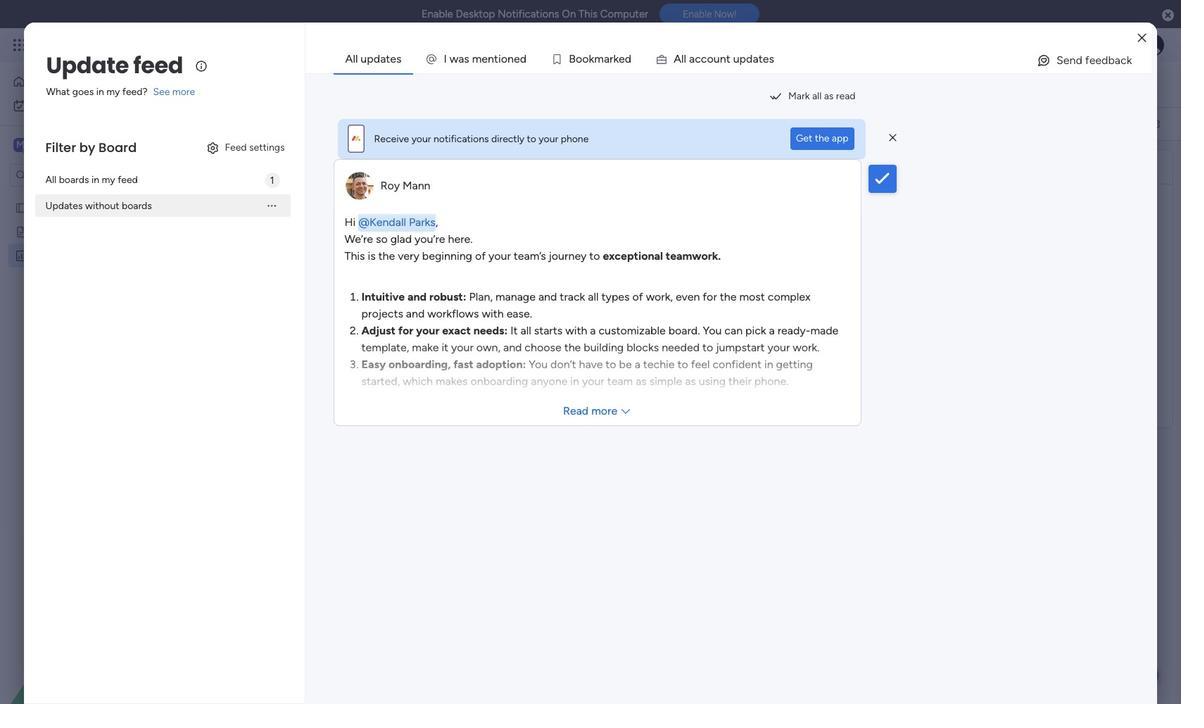 Task type: describe. For each thing, give the bounding box(es) containing it.
easy onboarding, fast adoption:
[[362, 358, 526, 371]]

lottie animation image
[[0, 562, 180, 704]]

1 o from the left
[[501, 52, 508, 66]]

work.
[[793, 341, 820, 354]]

home option
[[8, 70, 171, 93]]

work inside option
[[48, 99, 70, 111]]

started,
[[362, 375, 400, 388]]

work management
[[114, 37, 219, 53]]

close image
[[1138, 33, 1147, 43]]

1 for 1 connected board
[[318, 118, 322, 130]]

add to favorites image
[[400, 77, 414, 91]]

to down search icon
[[527, 133, 537, 145]]

1 vertical spatial feed
[[118, 174, 138, 186]]

0 horizontal spatial as
[[636, 375, 647, 388]]

3 e from the left
[[619, 52, 625, 66]]

new dashboard inside banner
[[212, 68, 389, 100]]

phone
[[561, 133, 589, 145]]

4 o from the left
[[708, 52, 714, 66]]

adjust
[[362, 324, 396, 337]]

notes
[[72, 225, 99, 237]]

of inside hi @kendall parks , we're so glad you're here. this is the very beginning of your team's journey to exceptional teamwork.
[[475, 249, 486, 263]]

my for feed?
[[106, 86, 120, 98]]

types
[[602, 290, 630, 304]]

needed
[[662, 341, 700, 354]]

manage
[[496, 290, 536, 304]]

receive your notifications directly to your phone
[[374, 133, 589, 145]]

a right p
[[753, 52, 759, 66]]

dapulse close image
[[1163, 8, 1175, 23]]

plan,
[[469, 290, 493, 304]]

your up fast
[[452, 341, 474, 354]]

a right the b on the left
[[604, 52, 610, 66]]

management
[[142, 37, 219, 53]]

2 c from the left
[[701, 52, 708, 66]]

none search field inside the new dashboard banner
[[420, 113, 553, 135]]

we're
[[345, 232, 373, 246]]

roy mann
[[381, 179, 431, 192]]

getting
[[777, 358, 813, 371]]

feed
[[225, 142, 247, 154]]

home link
[[8, 70, 171, 93]]

be
[[620, 358, 632, 371]]

0 vertical spatial feed
[[133, 49, 183, 81]]

2 u from the left
[[734, 52, 740, 66]]

2 d from the left
[[625, 52, 632, 66]]

send
[[1057, 54, 1083, 67]]

what
[[46, 86, 70, 98]]

make
[[412, 341, 439, 354]]

all boards in my feed
[[45, 174, 138, 186]]

my for feed
[[102, 174, 115, 186]]

adjust for your exact needs:
[[362, 324, 508, 337]]

2 k from the left
[[614, 52, 619, 66]]

1 connected board button
[[291, 113, 406, 135]]

with inside it all starts with a customizable board. you can pick a ready-made template, make it your own, and choose the building blocks needed to jumpstart your work.
[[566, 324, 588, 337]]

all for read
[[813, 90, 822, 102]]

by
[[79, 139, 95, 156]]

more inside 'button'
[[592, 404, 618, 418]]

m for a
[[595, 52, 604, 66]]

i
[[499, 52, 501, 66]]

workspace
[[60, 138, 116, 151]]

2 s from the left
[[769, 52, 775, 66]]

more dots image
[[1147, 162, 1156, 172]]

and left track
[[539, 290, 557, 304]]

workspace image
[[13, 137, 27, 153]]

0 horizontal spatial for
[[398, 324, 414, 337]]

my for my first board
[[33, 201, 47, 213]]

work inside "button"
[[114, 37, 139, 53]]

updates without boards
[[45, 200, 152, 212]]

update
[[46, 49, 129, 81]]

1 l from the left
[[682, 52, 684, 66]]

is
[[368, 249, 376, 263]]

updates
[[45, 200, 83, 212]]

select product image
[[13, 38, 27, 52]]

onboarding
[[471, 375, 528, 388]]

0 horizontal spatial boards
[[59, 174, 89, 186]]

public board image for meeting notes
[[15, 225, 28, 238]]

r
[[610, 52, 614, 66]]

1 t from the left
[[494, 52, 499, 66]]

in down don't
[[571, 375, 580, 388]]

the inside hi @kendall parks , we're so glad you're here. this is the very beginning of your team's journey to exceptional teamwork.
[[379, 249, 395, 263]]

search everything image
[[1059, 38, 1073, 52]]

their
[[729, 375, 752, 388]]

it all starts with a customizable board. you can pick a ready-made template, make it your own, and choose the building blocks needed to jumpstart your work.
[[362, 324, 839, 354]]

ease.
[[507, 307, 532, 320]]

pick
[[746, 324, 767, 337]]

3 t from the left
[[759, 52, 763, 66]]

makes
[[436, 375, 468, 388]]

and down the 'intuitive and robust:'
[[406, 307, 425, 320]]

to inside it all starts with a customizable board. you can pick a ready-made template, make it your own, and choose the building blocks needed to jumpstart your work.
[[703, 341, 714, 354]]

Filter dashboard by text search field
[[420, 113, 553, 135]]

track
[[560, 290, 586, 304]]

feed settings
[[225, 142, 285, 154]]

enable for enable desktop notifications on this computer
[[422, 8, 453, 20]]

2 o from the left
[[576, 52, 583, 66]]

board for 1 connected board
[[374, 118, 400, 130]]

intuitive
[[362, 290, 405, 304]]

directly
[[492, 133, 525, 145]]

settings image
[[1148, 117, 1162, 131]]

without
[[85, 200, 119, 212]]

exceptional
[[603, 249, 664, 263]]

team
[[608, 375, 633, 388]]

team's
[[514, 249, 546, 263]]

monday marketplace image
[[1025, 38, 1039, 52]]

6
[[1148, 293, 1154, 305]]

1 n from the left
[[488, 52, 494, 66]]

parks
[[409, 216, 436, 229]]

your down ready-
[[768, 341, 790, 354]]

blocks
[[627, 341, 659, 354]]

update feed
[[46, 49, 183, 81]]

app
[[832, 132, 849, 144]]

Chart field
[[710, 158, 754, 176]]

the inside plan, manage and track all types of work, even for the most complex projects and workflows with ease.
[[720, 290, 737, 304]]

1 connected board
[[318, 118, 400, 130]]

enable for enable now!
[[683, 9, 712, 20]]

menu image
[[266, 200, 277, 211]]

to left the be
[[606, 358, 617, 371]]

the inside it all starts with a customizable board. you can pick a ready-made template, make it your own, and choose the building blocks needed to jumpstart your work.
[[565, 341, 581, 354]]

so
[[376, 232, 388, 246]]

enable now! button
[[660, 4, 760, 25]]

simple
[[650, 375, 683, 388]]

as inside button
[[825, 90, 834, 102]]

3 n from the left
[[720, 52, 727, 66]]

own,
[[477, 341, 501, 354]]

public dashboard image
[[15, 249, 28, 262]]

my work option
[[8, 94, 171, 117]]

dapulse x slim image
[[890, 132, 897, 144]]

all for with
[[521, 324, 532, 337]]

see
[[153, 86, 170, 98]]

easy
[[362, 358, 386, 371]]

choose
[[525, 341, 562, 354]]

w
[[450, 52, 459, 66]]

needs:
[[474, 324, 508, 337]]

filter for filter
[[680, 118, 702, 130]]

filter button
[[657, 113, 724, 135]]

your up make
[[416, 324, 440, 337]]

1 vertical spatial :
[[1147, 318, 1149, 330]]

starts
[[534, 324, 563, 337]]

@kendall
[[359, 216, 406, 229]]

techie
[[644, 358, 675, 371]]

read
[[563, 404, 589, 418]]

confident
[[713, 358, 762, 371]]

i
[[444, 52, 447, 66]]

3 o from the left
[[583, 52, 589, 66]]

filter by board
[[45, 139, 137, 156]]

arrow down image
[[707, 116, 724, 132]]

read more
[[563, 404, 618, 418]]

tab list containing all updates
[[334, 45, 1153, 73]]

feel
[[691, 358, 710, 371]]

lottie animation element
[[0, 562, 180, 704]]

Search in workspace field
[[30, 167, 118, 183]]

on
[[562, 8, 576, 20]]

0 horizontal spatial :
[[1144, 293, 1146, 305]]

it
[[511, 324, 518, 337]]

1 vertical spatial boards
[[122, 200, 152, 212]]

goes
[[72, 86, 94, 98]]

you don't have to be a techie to feel confident in getting started, which makes onboarding anyone in your team as simple as using their phone.
[[362, 358, 813, 388]]



Task type: vqa. For each thing, say whether or not it's contained in the screenshot.
Done at the bottom right of the page
no



Task type: locate. For each thing, give the bounding box(es) containing it.
glad
[[391, 232, 412, 246]]

1 e from the left
[[482, 52, 488, 66]]

adoption:
[[476, 358, 526, 371]]

2 horizontal spatial as
[[825, 90, 834, 102]]

person
[[613, 118, 643, 130]]

a up building
[[590, 324, 596, 337]]

made
[[811, 324, 839, 337]]

desktop
[[456, 8, 495, 20]]

e right p
[[763, 52, 769, 66]]

my for my work
[[32, 99, 46, 111]]

0 horizontal spatial you
[[529, 358, 548, 371]]

meeting notes
[[33, 225, 99, 237]]

my inside option
[[32, 99, 46, 111]]

1 horizontal spatial n
[[508, 52, 514, 66]]

n left p
[[720, 52, 727, 66]]

1 vertical spatial 1
[[270, 175, 274, 187]]

option
[[0, 195, 180, 198]]

1 vertical spatial of
[[633, 290, 644, 304]]

c
[[695, 52, 701, 66], [701, 52, 708, 66]]

dashboard up connected
[[265, 68, 389, 100]]

0 horizontal spatial s
[[464, 52, 470, 66]]

1 vertical spatial work
[[48, 99, 70, 111]]

a right the a
[[690, 52, 695, 66]]

work up what goes in my feed? see more
[[114, 37, 139, 53]]

1 vertical spatial board
[[69, 201, 95, 213]]

1 s from the left
[[464, 52, 470, 66]]

l
[[682, 52, 684, 66], [684, 52, 687, 66]]

l right the a
[[684, 52, 687, 66]]

more right read
[[592, 404, 618, 418]]

all updates link
[[334, 46, 413, 73]]

chart
[[713, 158, 750, 175]]

0 horizontal spatial m
[[472, 52, 482, 66]]

this right on
[[579, 8, 598, 20]]

the right is
[[379, 249, 395, 263]]

filter left arrow down "icon" in the top of the page
[[680, 118, 702, 130]]

using
[[699, 375, 726, 388]]

main
[[32, 138, 57, 151]]

1 horizontal spatial you
[[703, 324, 722, 337]]

1 horizontal spatial t
[[727, 52, 731, 66]]

1 horizontal spatial more
[[592, 404, 618, 418]]

m left r
[[595, 52, 604, 66]]

:
[[1144, 293, 1146, 305], [1147, 318, 1149, 330]]

dashboard inside list box
[[56, 249, 104, 261]]

2 horizontal spatial all
[[813, 90, 822, 102]]

d for a l l a c c o u n t u p d a t e s
[[747, 52, 753, 66]]

0 horizontal spatial new dashboard
[[33, 249, 104, 261]]

1 horizontal spatial of
[[633, 290, 644, 304]]

computer
[[601, 8, 649, 20]]

all
[[813, 90, 822, 102], [588, 290, 599, 304], [521, 324, 532, 337]]

and down the it
[[504, 341, 522, 354]]

s
[[464, 52, 470, 66], [769, 52, 775, 66]]

boards right without
[[122, 200, 152, 212]]

o left r
[[576, 52, 583, 66]]

workspace selection element
[[13, 137, 118, 155]]

1 vertical spatial dashboard
[[56, 249, 104, 261]]

0 vertical spatial of
[[475, 249, 486, 263]]

public board image for my first board
[[15, 201, 28, 214]]

t
[[494, 52, 499, 66], [727, 52, 731, 66], [759, 52, 763, 66]]

1 vertical spatial my
[[33, 201, 47, 213]]

my left first
[[33, 201, 47, 213]]

1 horizontal spatial new
[[212, 68, 260, 100]]

my first board
[[33, 201, 95, 213]]

and inside it all starts with a customizable board. you can pick a ready-made template, make it your own, and choose the building blocks needed to jumpstart your work.
[[504, 341, 522, 354]]

which
[[403, 375, 433, 388]]

for inside plan, manage and track all types of work, even for the most complex projects and workflows with ease.
[[703, 290, 718, 304]]

meeting
[[33, 225, 70, 237]]

in up updates without boards
[[92, 174, 99, 186]]

hi
[[345, 216, 356, 229]]

New Dashboard field
[[208, 68, 392, 100]]

the left most
[[720, 290, 737, 304]]

as
[[825, 90, 834, 102], [636, 375, 647, 388], [685, 375, 696, 388]]

projects
[[362, 307, 403, 320]]

0 horizontal spatial d
[[520, 52, 527, 66]]

0 horizontal spatial more
[[172, 86, 195, 98]]

all inside plan, manage and track all types of work, even for the most complex projects and workflows with ease.
[[588, 290, 599, 304]]

what goes in my feed? see more
[[46, 86, 195, 98]]

0 horizontal spatial 1
[[270, 175, 274, 187]]

get
[[796, 132, 813, 144]]

0 vertical spatial my
[[106, 86, 120, 98]]

home
[[31, 75, 58, 87]]

k
[[589, 52, 595, 66], [614, 52, 619, 66]]

receive
[[374, 133, 409, 145]]

2 horizontal spatial d
[[747, 52, 753, 66]]

mark all as read button
[[764, 85, 862, 108]]

1 vertical spatial new dashboard
[[33, 249, 104, 261]]

of left work,
[[633, 290, 644, 304]]

all for all boards in my feed
[[45, 174, 56, 186]]

all left updates
[[346, 52, 358, 66]]

now!
[[715, 9, 737, 20]]

2 l from the left
[[684, 52, 687, 66]]

1 horizontal spatial :
[[1147, 318, 1149, 330]]

0 horizontal spatial this
[[345, 249, 365, 263]]

0 horizontal spatial work
[[48, 99, 70, 111]]

customizable
[[599, 324, 666, 337]]

1 vertical spatial for
[[398, 324, 414, 337]]

new inside banner
[[212, 68, 260, 100]]

m
[[472, 52, 482, 66], [595, 52, 604, 66]]

to up "feel"
[[703, 341, 714, 354]]

it
[[442, 341, 449, 354]]

1 d from the left
[[520, 52, 527, 66]]

0 vertical spatial all
[[346, 52, 358, 66]]

filter for filter by board
[[45, 139, 76, 156]]

public board image up public dashboard icon
[[15, 225, 28, 238]]

enable now!
[[683, 9, 737, 20]]

intuitive and robust:
[[362, 290, 467, 304]]

my up without
[[102, 174, 115, 186]]

e right r
[[619, 52, 625, 66]]

1 vertical spatial you
[[529, 358, 548, 371]]

list box
[[0, 193, 180, 457]]

the inside button
[[815, 132, 830, 144]]

t right p
[[759, 52, 763, 66]]

0 horizontal spatial enable
[[422, 8, 453, 20]]

a inside you don't have to be a techie to feel confident in getting started, which makes onboarding anyone in your team as simple as using their phone.
[[635, 358, 641, 371]]

beginning
[[422, 249, 473, 263]]

0 horizontal spatial n
[[488, 52, 494, 66]]

o right the b on the left
[[583, 52, 589, 66]]

enable left now!
[[683, 9, 712, 20]]

1 vertical spatial public board image
[[15, 225, 28, 238]]

1 k from the left
[[589, 52, 595, 66]]

of inside plan, manage and track all types of work, even for the most complex projects and workflows with ease.
[[633, 290, 644, 304]]

0 vertical spatial this
[[579, 8, 598, 20]]

m
[[16, 139, 25, 151]]

work management button
[[37, 27, 224, 63]]

3 d from the left
[[747, 52, 753, 66]]

u
[[714, 52, 720, 66], [734, 52, 740, 66]]

e right i
[[514, 52, 520, 66]]

for right 'even'
[[703, 290, 718, 304]]

board inside list box
[[69, 201, 95, 213]]

my inside list box
[[33, 201, 47, 213]]

1 horizontal spatial s
[[769, 52, 775, 66]]

1 horizontal spatial dashboard
[[265, 68, 389, 100]]

1 vertical spatial more
[[592, 404, 618, 418]]

1 horizontal spatial this
[[579, 8, 598, 20]]

1 public board image from the top
[[15, 201, 28, 214]]

t left p
[[727, 52, 731, 66]]

you down the choose
[[529, 358, 548, 371]]

this inside hi @kendall parks , we're so glad you're here. this is the very beginning of your team's journey to exceptional teamwork.
[[345, 249, 365, 263]]

1
[[318, 118, 322, 130], [270, 175, 274, 187]]

with down plan, manage and track all types of work, even for the most complex projects and workflows with ease. on the top of page
[[566, 324, 588, 337]]

2 m from the left
[[595, 52, 604, 66]]

0 vertical spatial new
[[212, 68, 260, 100]]

d right r
[[625, 52, 632, 66]]

2 e from the left
[[514, 52, 520, 66]]

0 vertical spatial you
[[703, 324, 722, 337]]

0 horizontal spatial u
[[714, 52, 720, 66]]

the
[[815, 132, 830, 144], [379, 249, 395, 263], [720, 290, 737, 304], [565, 341, 581, 354]]

this
[[579, 8, 598, 20], [345, 249, 365, 263]]

work,
[[646, 290, 673, 304]]

your inside you don't have to be a techie to feel confident in getting started, which makes onboarding anyone in your team as simple as using their phone.
[[582, 375, 605, 388]]

p
[[740, 52, 747, 66]]

more right see
[[172, 86, 195, 98]]

l up the display modes group
[[682, 52, 684, 66]]

new dashboard banner
[[187, 62, 1182, 141]]

1 horizontal spatial all
[[588, 290, 599, 304]]

list box containing my first board
[[0, 193, 180, 457]]

a right pick
[[770, 324, 775, 337]]

filter inside filter "popup button"
[[680, 118, 702, 130]]

all right the it
[[521, 324, 532, 337]]

1 horizontal spatial as
[[685, 375, 696, 388]]

1 horizontal spatial new dashboard
[[212, 68, 389, 100]]

1 vertical spatial all
[[588, 290, 599, 304]]

for up make
[[398, 324, 414, 337]]

boards up updates at the left
[[59, 174, 89, 186]]

0 horizontal spatial new
[[33, 249, 54, 261]]

dashboard down notes
[[56, 249, 104, 261]]

d for i w a s m e n t i o n e d
[[520, 52, 527, 66]]

1 horizontal spatial for
[[703, 290, 718, 304]]

0 vertical spatial new dashboard
[[212, 68, 389, 100]]

roy
[[381, 179, 400, 192]]

1 c from the left
[[695, 52, 701, 66]]

1 for 1
[[270, 175, 274, 187]]

board.
[[669, 324, 700, 337]]

u left p
[[714, 52, 720, 66]]

phone.
[[755, 375, 789, 388]]

feed up see
[[133, 49, 183, 81]]

: left 6
[[1144, 293, 1146, 305]]

1 horizontal spatial k
[[614, 52, 619, 66]]

new
[[212, 68, 260, 100], [33, 249, 54, 261]]

first
[[49, 201, 67, 213]]

board up receive
[[374, 118, 400, 130]]

n right i
[[508, 52, 514, 66]]

settings
[[249, 142, 285, 154]]

0 horizontal spatial all
[[45, 174, 56, 186]]

you inside you don't have to be a techie to feel confident in getting started, which makes onboarding anyone in your team as simple as using their phone.
[[529, 358, 548, 371]]

2 public board image from the top
[[15, 225, 28, 238]]

in right goes
[[96, 86, 104, 98]]

very
[[398, 249, 420, 263]]

2 horizontal spatial t
[[759, 52, 763, 66]]

1 vertical spatial this
[[345, 249, 365, 263]]

send feedback button
[[1032, 49, 1138, 72]]

2 horizontal spatial n
[[720, 52, 727, 66]]

o right w
[[501, 52, 508, 66]]

as right the team
[[636, 375, 647, 388]]

new dashboard inside list box
[[33, 249, 104, 261]]

m left i
[[472, 52, 482, 66]]

of right beginning
[[475, 249, 486, 263]]

e left i
[[482, 52, 488, 66]]

0 horizontal spatial board
[[69, 201, 95, 213]]

new dashboard up connected
[[212, 68, 389, 100]]

more
[[172, 86, 195, 98], [592, 404, 618, 418]]

all inside it all starts with a customizable board. you can pick a ready-made template, make it your own, and choose the building blocks needed to jumpstart your work.
[[521, 324, 532, 337]]

0 vertical spatial boards
[[59, 174, 89, 186]]

public board image left first
[[15, 201, 28, 214]]

the right get
[[815, 132, 830, 144]]

as down "feel"
[[685, 375, 696, 388]]

feedback
[[1086, 54, 1133, 67]]

1 m from the left
[[472, 52, 482, 66]]

a right i
[[459, 52, 464, 66]]

1 horizontal spatial with
[[566, 324, 588, 337]]

0 vertical spatial dashboard
[[265, 68, 389, 100]]

2 t from the left
[[727, 52, 731, 66]]

1 vertical spatial with
[[566, 324, 588, 337]]

0 vertical spatial more
[[172, 86, 195, 98]]

in
[[96, 86, 104, 98], [92, 174, 99, 186], [765, 358, 774, 371], [571, 375, 580, 388]]

my left feed?
[[106, 86, 120, 98]]

m for e
[[472, 52, 482, 66]]

4 e from the left
[[763, 52, 769, 66]]

filter left the by
[[45, 139, 76, 156]]

1 horizontal spatial all
[[346, 52, 358, 66]]

template,
[[362, 341, 409, 354]]

1 horizontal spatial m
[[595, 52, 604, 66]]

teamwork.
[[666, 249, 721, 263]]

1 horizontal spatial d
[[625, 52, 632, 66]]

a
[[674, 52, 682, 66]]

dashboard inside the new dashboard banner
[[265, 68, 389, 100]]

o left p
[[708, 52, 714, 66]]

0 horizontal spatial with
[[482, 307, 504, 320]]

board for my first board
[[69, 201, 95, 213]]

i w a s m e n t i o n e d
[[444, 52, 527, 66]]

0 vertical spatial all
[[813, 90, 822, 102]]

your right receive
[[412, 133, 431, 145]]

1 vertical spatial all
[[45, 174, 56, 186]]

1 left connected
[[318, 118, 322, 130]]

display modes group
[[625, 73, 690, 96]]

1 horizontal spatial u
[[734, 52, 740, 66]]

updates
[[361, 52, 402, 66]]

board inside popup button
[[374, 118, 400, 130]]

a right the be
[[635, 358, 641, 371]]

@kendall parks link
[[359, 213, 436, 232]]

0 vertical spatial public board image
[[15, 201, 28, 214]]

0 vertical spatial work
[[114, 37, 139, 53]]

None search field
[[420, 113, 553, 135]]

search image
[[536, 118, 547, 130]]

enable
[[422, 8, 453, 20], [683, 9, 712, 20]]

robust:
[[430, 290, 467, 304]]

my down home
[[32, 99, 46, 111]]

plan, manage and track all types of work, even for the most complex projects and workflows with ease.
[[362, 290, 811, 320]]

o
[[501, 52, 508, 66], [576, 52, 583, 66], [583, 52, 589, 66], [708, 52, 714, 66]]

new right public dashboard icon
[[33, 249, 54, 261]]

0 horizontal spatial of
[[475, 249, 486, 263]]

with up needs: at the left top
[[482, 307, 504, 320]]

send feedback
[[1057, 54, 1133, 67]]

0 horizontal spatial t
[[494, 52, 499, 66]]

s right p
[[769, 52, 775, 66]]

b
[[569, 52, 576, 66]]

0 horizontal spatial all
[[521, 324, 532, 337]]

enable inside enable now! button
[[683, 9, 712, 20]]

0 vertical spatial board
[[374, 118, 400, 130]]

d down enable now! button
[[747, 52, 753, 66]]

you inside it all starts with a customizable board. you can pick a ready-made template, make it your own, and choose the building blocks needed to jumpstart your work.
[[703, 324, 722, 337]]

public board image
[[15, 201, 28, 214], [15, 225, 28, 238]]

feed down board
[[118, 174, 138, 186]]

read
[[837, 90, 856, 102]]

help image
[[1090, 38, 1104, 52]]

all for all updates
[[346, 52, 358, 66]]

your down the have
[[582, 375, 605, 388]]

have
[[579, 358, 603, 371]]

0 vertical spatial my
[[32, 99, 46, 111]]

: left 2
[[1147, 318, 1149, 330]]

enable left desktop
[[422, 8, 453, 20]]

s right w
[[464, 52, 470, 66]]

in up the phone.
[[765, 358, 774, 371]]

with inside plan, manage and track all types of work, even for the most complex projects and workflows with ease.
[[482, 307, 504, 320]]

all inside button
[[813, 90, 822, 102]]

2 n from the left
[[508, 52, 514, 66]]

kendall parks image
[[1142, 34, 1165, 56]]

0 vertical spatial for
[[703, 290, 718, 304]]

as left read
[[825, 90, 834, 102]]

1 horizontal spatial enable
[[683, 9, 712, 20]]

your inside hi @kendall parks , we're so glad you're here. this is the very beginning of your team's journey to exceptional teamwork.
[[489, 249, 511, 263]]

1 up menu icon on the left of page
[[270, 175, 274, 187]]

to inside hi @kendall parks , we're so glad you're here. this is the very beginning of your team's journey to exceptional teamwork.
[[590, 249, 600, 263]]

the up don't
[[565, 341, 581, 354]]

can
[[725, 324, 743, 337]]

t right w
[[494, 52, 499, 66]]

this left is
[[345, 249, 365, 263]]

1 horizontal spatial filter
[[680, 118, 702, 130]]

1 horizontal spatial board
[[374, 118, 400, 130]]

mann
[[403, 179, 431, 192]]

hi @kendall parks , we're so glad you're here. this is the very beginning of your team's journey to exceptional teamwork.
[[345, 216, 721, 263]]

and left robust:
[[408, 290, 427, 304]]

n left i
[[488, 52, 494, 66]]

1 inside popup button
[[318, 118, 322, 130]]

2 vertical spatial all
[[521, 324, 532, 337]]

1 horizontal spatial boards
[[122, 200, 152, 212]]

you left can
[[703, 324, 722, 337]]

see more link
[[153, 85, 195, 99]]

all right track
[[588, 290, 599, 304]]

1 u from the left
[[714, 52, 720, 66]]

all right mark
[[813, 90, 822, 102]]

all up first
[[45, 174, 56, 186]]

0 vertical spatial 1
[[318, 118, 322, 130]]

1 vertical spatial my
[[102, 174, 115, 186]]

1 vertical spatial new
[[33, 249, 54, 261]]

1 horizontal spatial 1
[[318, 118, 322, 130]]

more dots image
[[653, 162, 663, 172]]

1 vertical spatial filter
[[45, 139, 76, 156]]

your left team's
[[489, 249, 511, 263]]

most
[[740, 290, 765, 304]]

to right journey at the top left
[[590, 249, 600, 263]]

your down search icon
[[539, 133, 559, 145]]

0 vertical spatial filter
[[680, 118, 702, 130]]

0 horizontal spatial filter
[[45, 139, 76, 156]]

: 6 : 2
[[1144, 293, 1157, 330]]

u down now!
[[734, 52, 740, 66]]

to down needed
[[678, 358, 689, 371]]

new right see more link in the top left of the page
[[212, 68, 260, 100]]

0 vertical spatial with
[[482, 307, 504, 320]]

0 vertical spatial :
[[1144, 293, 1146, 305]]

0 horizontal spatial dashboard
[[56, 249, 104, 261]]

tab list
[[334, 45, 1153, 73]]

1 horizontal spatial work
[[114, 37, 139, 53]]

board right first
[[69, 201, 95, 213]]

0 horizontal spatial k
[[589, 52, 595, 66]]



